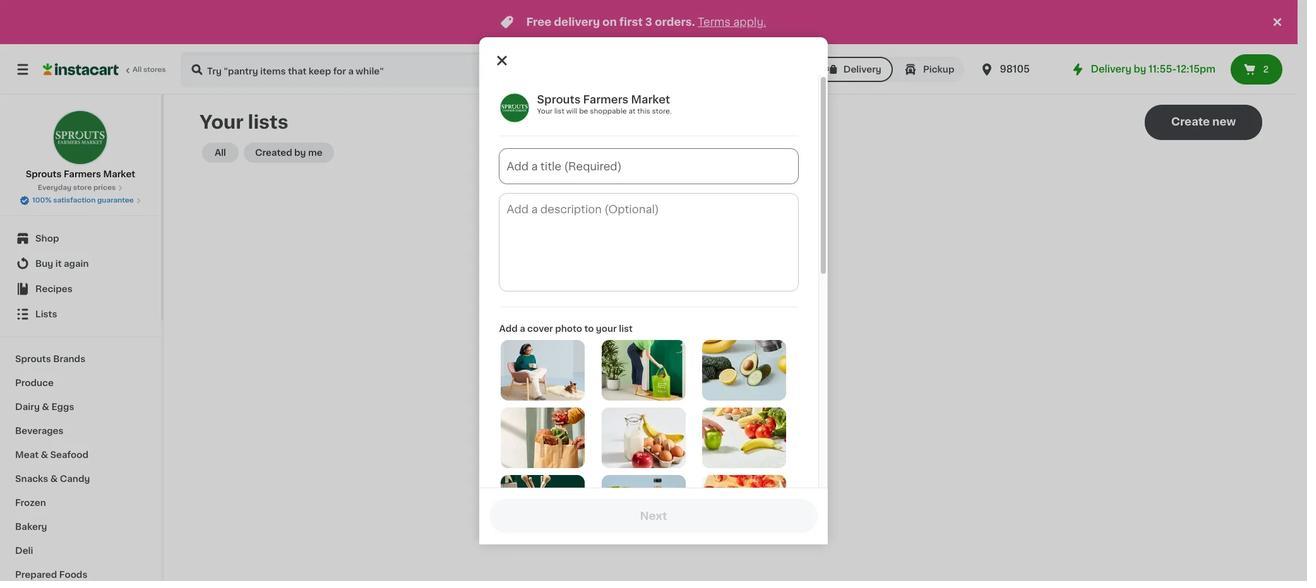 Task type: vqa. For each thing, say whether or not it's contained in the screenshot.
the bottommost Create
yes



Task type: describe. For each thing, give the bounding box(es) containing it.
first
[[619, 17, 643, 27]]

sprouts farmers market
[[26, 170, 135, 179]]

1 horizontal spatial list
[[619, 324, 633, 333]]

lists link
[[8, 302, 153, 327]]

new
[[1213, 117, 1236, 127]]

lists
[[35, 310, 57, 319]]

98105 button
[[980, 52, 1056, 87]]

service type group
[[812, 57, 965, 82]]

sprouts farmers market link
[[26, 110, 135, 181]]

sprouts for sprouts farmers market your list will be shoppable at this store.
[[537, 94, 581, 105]]

a person holding a tomato and a grocery bag with a baguette and vegetables. image
[[501, 408, 585, 469]]

delivery button
[[812, 57, 893, 82]]

dairy & eggs link
[[8, 395, 153, 419]]

no
[[700, 306, 716, 316]]

a head of lettuce, a half of a lemon, a bottle of sauce, a tomato, and a small baguette. image
[[602, 476, 686, 536]]

& for meat
[[41, 451, 48, 460]]

store
[[73, 184, 92, 191]]

terms
[[698, 17, 731, 27]]

create for create new
[[1171, 117, 1210, 127]]

sprouts brands
[[15, 355, 85, 364]]

beverages link
[[8, 419, 153, 443]]

3
[[645, 17, 652, 27]]

farmers for sprouts farmers market
[[64, 170, 101, 179]]

lists for no
[[718, 306, 741, 316]]

your lists
[[200, 113, 288, 131]]

snacks & candy link
[[8, 467, 153, 491]]

prepared foods link
[[8, 563, 153, 582]]

dairy
[[15, 403, 40, 412]]

market for sprouts farmers market your list will be shoppable at this store.
[[631, 94, 670, 105]]

on
[[603, 17, 617, 27]]

a tabletop of makeup, skincare, and beauty products. image
[[501, 476, 585, 536]]

this
[[638, 108, 651, 115]]

create new
[[1171, 117, 1236, 127]]

orders.
[[655, 17, 695, 27]]

satisfaction
[[53, 197, 96, 204]]

sprouts farmers market logo image inside the 'list_add_items' dialog
[[500, 93, 530, 123]]

0 horizontal spatial your
[[200, 113, 244, 131]]

free
[[526, 17, 552, 27]]

by for created
[[294, 148, 306, 157]]

snacks & candy
[[15, 475, 90, 484]]

& for dairy
[[42, 403, 49, 412]]

2
[[1263, 65, 1269, 74]]

100% satisfaction guarantee button
[[20, 193, 141, 206]]

create a list
[[698, 348, 764, 358]]

100%
[[32, 197, 51, 204]]

a for add
[[520, 324, 526, 333]]

buy
[[35, 260, 53, 268]]

store.
[[652, 108, 672, 115]]

created by me button
[[244, 143, 334, 163]]

your
[[596, 324, 617, 333]]

again
[[64, 260, 89, 268]]

photo
[[556, 324, 583, 333]]

yet
[[744, 306, 762, 316]]

create new button
[[1145, 105, 1262, 140]]

be
[[580, 108, 589, 115]]

produce
[[15, 379, 54, 388]]

add a cover photo to your list
[[500, 324, 633, 333]]

sprouts farmers market your list will be shoppable at this store.
[[537, 94, 672, 115]]

me
[[308, 148, 323, 157]]

Add a title (Required) text field
[[500, 149, 798, 183]]

list_add_items dialog
[[479, 37, 828, 582]]

pickup button
[[893, 57, 965, 82]]

instacart logo image
[[43, 62, 119, 77]]

prepared foods
[[15, 571, 87, 580]]

12:15pm
[[1177, 64, 1216, 74]]

11:55-
[[1149, 64, 1177, 74]]

beverages
[[15, 427, 64, 436]]

free delivery on first 3 orders. terms apply.
[[526, 17, 766, 27]]

shop link
[[8, 226, 153, 251]]

meat & seafood
[[15, 451, 88, 460]]

100% satisfaction guarantee
[[32, 197, 134, 204]]

market for sprouts farmers market
[[103, 170, 135, 179]]



Task type: locate. For each thing, give the bounding box(es) containing it.
2 horizontal spatial list
[[747, 348, 764, 358]]

a person touching an apple, a banana, a bunch of tomatoes, and an assortment of other vegetables on a counter. image
[[702, 408, 786, 469]]

delivery by 11:55-12:15pm
[[1091, 64, 1216, 74]]

delivery for delivery
[[844, 65, 882, 74]]

1 horizontal spatial delivery
[[1091, 64, 1132, 74]]

0 horizontal spatial sprouts farmers market logo image
[[53, 110, 108, 165]]

farmers inside sprouts farmers market your list will be shoppable at this store.
[[584, 94, 629, 105]]

all down the your lists
[[215, 148, 226, 157]]

0 vertical spatial market
[[631, 94, 670, 105]]

2 vertical spatial &
[[50, 475, 58, 484]]

1 vertical spatial a
[[738, 348, 745, 358]]

lists
[[248, 113, 288, 131], [718, 306, 741, 316]]

list inside sprouts farmers market your list will be shoppable at this store.
[[555, 108, 565, 115]]

market inside sprouts farmers market link
[[103, 170, 135, 179]]

create down no
[[698, 348, 736, 358]]

everyday store prices link
[[38, 183, 123, 193]]

all for all stores
[[133, 66, 142, 73]]

an shopper setting a bag of groceries down at someone's door. image
[[602, 340, 686, 401]]

an apple, a small pitcher of milk, a banana, and a carton of 6 eggs. image
[[602, 408, 686, 469]]

market
[[631, 94, 670, 105], [103, 170, 135, 179]]

0 vertical spatial lists
[[248, 113, 288, 131]]

2 button
[[1231, 54, 1283, 85]]

all inside button
[[215, 148, 226, 157]]

your up "all" button
[[200, 113, 244, 131]]

1 vertical spatial sprouts
[[26, 170, 62, 179]]

1 vertical spatial all
[[215, 148, 226, 157]]

stores
[[143, 66, 166, 73]]

0 vertical spatial &
[[42, 403, 49, 412]]

sprouts brands link
[[8, 347, 153, 371]]

buy it again link
[[8, 251, 153, 277]]

all for all
[[215, 148, 226, 157]]

it
[[55, 260, 62, 268]]

meat & seafood link
[[8, 443, 153, 467]]

& left eggs
[[42, 403, 49, 412]]

terms apply. link
[[698, 17, 766, 27]]

0 vertical spatial sprouts
[[537, 94, 581, 105]]

delivery for delivery by 11:55-12:15pm
[[1091, 64, 1132, 74]]

a down no lists yet
[[738, 348, 745, 358]]

1 vertical spatial &
[[41, 451, 48, 460]]

sprouts farmers market logo image
[[500, 93, 530, 123], [53, 110, 108, 165]]

recipes
[[35, 285, 72, 294]]

0 horizontal spatial market
[[103, 170, 135, 179]]

0 vertical spatial create
[[1171, 117, 1210, 127]]

at
[[629, 108, 636, 115]]

0 horizontal spatial farmers
[[64, 170, 101, 179]]

1 vertical spatial market
[[103, 170, 135, 179]]

farmers up shoppable
[[584, 94, 629, 105]]

1 vertical spatial lists
[[718, 306, 741, 316]]

by
[[1134, 64, 1146, 74], [294, 148, 306, 157]]

deli link
[[8, 539, 153, 563]]

1 vertical spatial farmers
[[64, 170, 101, 179]]

all stores link
[[43, 52, 167, 87]]

0 vertical spatial by
[[1134, 64, 1146, 74]]

create for create a list
[[698, 348, 736, 358]]

sprouts
[[537, 94, 581, 105], [26, 170, 62, 179], [15, 355, 51, 364]]

buy it again
[[35, 260, 89, 268]]

by left me
[[294, 148, 306, 157]]

1 vertical spatial create
[[698, 348, 736, 358]]

sprouts for sprouts brands
[[15, 355, 51, 364]]

limited time offer region
[[0, 0, 1270, 44]]

no lists yet
[[700, 306, 762, 316]]

0 horizontal spatial create
[[698, 348, 736, 358]]

lists right no
[[718, 306, 741, 316]]

1 horizontal spatial by
[[1134, 64, 1146, 74]]

list
[[555, 108, 565, 115], [619, 324, 633, 333], [747, 348, 764, 358]]

1 horizontal spatial a
[[738, 348, 745, 358]]

cover
[[528, 324, 553, 333]]

snacks
[[15, 475, 48, 484]]

1 horizontal spatial farmers
[[584, 94, 629, 105]]

create
[[1171, 117, 1210, 127], [698, 348, 736, 358]]

farmers for sprouts farmers market your list will be shoppable at this store.
[[584, 94, 629, 105]]

0 horizontal spatial delivery
[[844, 65, 882, 74]]

& left candy
[[50, 475, 58, 484]]

pickup
[[923, 65, 954, 74]]

guarantee
[[97, 197, 134, 204]]

a bunch of kale, a sliced lemon, a half of an avocado, a cucumber, a bunch of bananas, and a blender. image
[[702, 340, 786, 401]]

candy
[[60, 475, 90, 484]]

0 horizontal spatial lists
[[248, 113, 288, 131]]

list right "your"
[[619, 324, 633, 333]]

by for delivery
[[1134, 64, 1146, 74]]

None search field
[[181, 52, 796, 87]]

None text field
[[500, 194, 798, 291]]

sprouts for sprouts farmers market
[[26, 170, 62, 179]]

0 vertical spatial list
[[555, 108, 565, 115]]

produce link
[[8, 371, 153, 395]]

2 vertical spatial sprouts
[[15, 355, 51, 364]]

list down the yet
[[747, 348, 764, 358]]

brands
[[53, 355, 85, 364]]

will
[[567, 108, 578, 115]]

1 vertical spatial list
[[619, 324, 633, 333]]

all stores
[[133, 66, 166, 73]]

1 horizontal spatial market
[[631, 94, 670, 105]]

created
[[255, 148, 292, 157]]

a wooden cutting board and knife, and a few sliced tomatoes and two whole tomatoes. image
[[702, 476, 786, 536]]

1 horizontal spatial your
[[537, 108, 553, 115]]

0 horizontal spatial list
[[555, 108, 565, 115]]

1 horizontal spatial all
[[215, 148, 226, 157]]

seafood
[[50, 451, 88, 460]]

& for snacks
[[50, 475, 58, 484]]

2 vertical spatial list
[[747, 348, 764, 358]]

farmers up store
[[64, 170, 101, 179]]

everyday
[[38, 184, 71, 191]]

bakery link
[[8, 515, 153, 539]]

a woman sitting on a chair wearing headphones holding a drink in her hand with a small brown dog on the floor by her side. image
[[501, 340, 585, 401]]

sprouts up produce at bottom left
[[15, 355, 51, 364]]

1 vertical spatial by
[[294, 148, 306, 157]]

a right add
[[520, 324, 526, 333]]

1 horizontal spatial create
[[1171, 117, 1210, 127]]

market up this
[[631, 94, 670, 105]]

a inside dialog
[[520, 324, 526, 333]]

bakery
[[15, 523, 47, 532]]

all left the stores
[[133, 66, 142, 73]]

shoppable
[[590, 108, 627, 115]]

1 horizontal spatial lists
[[718, 306, 741, 316]]

0 vertical spatial all
[[133, 66, 142, 73]]

meat
[[15, 451, 39, 460]]

0 horizontal spatial by
[[294, 148, 306, 157]]

to
[[585, 324, 594, 333]]

farmers
[[584, 94, 629, 105], [64, 170, 101, 179]]

lists up created
[[248, 113, 288, 131]]

all
[[133, 66, 142, 73], [215, 148, 226, 157]]

dairy & eggs
[[15, 403, 74, 412]]

eggs
[[51, 403, 74, 412]]

your
[[537, 108, 553, 115], [200, 113, 244, 131]]

by inside button
[[294, 148, 306, 157]]

sprouts farmers market logo image inside sprouts farmers market link
[[53, 110, 108, 165]]

delivery
[[1091, 64, 1132, 74], [844, 65, 882, 74]]

delivery
[[554, 17, 600, 27]]

prices
[[93, 184, 116, 191]]

market up prices
[[103, 170, 135, 179]]

delivery inside "button"
[[844, 65, 882, 74]]

market inside sprouts farmers market your list will be shoppable at this store.
[[631, 94, 670, 105]]

delivery by 11:55-12:15pm link
[[1071, 62, 1216, 77]]

your left will
[[537, 108, 553, 115]]

frozen
[[15, 499, 46, 508]]

0 horizontal spatial all
[[133, 66, 142, 73]]

your inside sprouts farmers market your list will be shoppable at this store.
[[537, 108, 553, 115]]

list left will
[[555, 108, 565, 115]]

prepared
[[15, 571, 57, 580]]

lists for your
[[248, 113, 288, 131]]

recipes link
[[8, 277, 153, 302]]

sprouts up the everyday
[[26, 170, 62, 179]]

by left 11:55-
[[1134, 64, 1146, 74]]

create a list link
[[698, 346, 764, 360]]

shop
[[35, 234, 59, 243]]

created by me
[[255, 148, 323, 157]]

& right meat
[[41, 451, 48, 460]]

98105
[[1000, 64, 1030, 74]]

everyday store prices
[[38, 184, 116, 191]]

a for create
[[738, 348, 745, 358]]

create inside button
[[1171, 117, 1210, 127]]

add
[[500, 324, 518, 333]]

all button
[[202, 143, 239, 163]]

sprouts inside sprouts farmers market your list will be shoppable at this store.
[[537, 94, 581, 105]]

0 vertical spatial farmers
[[584, 94, 629, 105]]

0 horizontal spatial a
[[520, 324, 526, 333]]

0 vertical spatial a
[[520, 324, 526, 333]]

create left new
[[1171, 117, 1210, 127]]

a
[[520, 324, 526, 333], [738, 348, 745, 358]]

sprouts farmers market logo image left will
[[500, 93, 530, 123]]

1 horizontal spatial sprouts farmers market logo image
[[500, 93, 530, 123]]

foods
[[59, 571, 87, 580]]

deli
[[15, 547, 33, 556]]

sprouts up will
[[537, 94, 581, 105]]

frozen link
[[8, 491, 153, 515]]

apply.
[[733, 17, 766, 27]]

sprouts farmers market logo image up sprouts farmers market
[[53, 110, 108, 165]]



